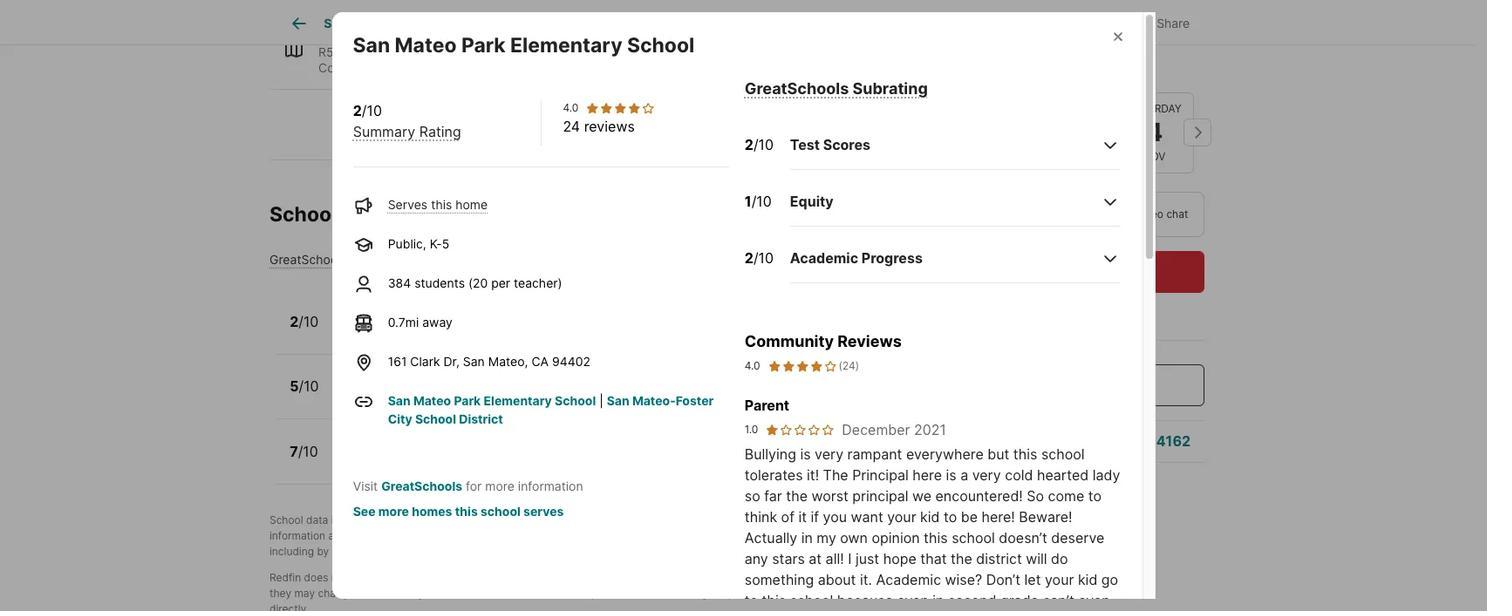 Task type: describe. For each thing, give the bounding box(es) containing it.
serves inside san mateo park elementary school 'dialog'
[[388, 197, 428, 212]]

(650) 516-4162
[[1082, 432, 1191, 450]]

2 down 1
[[745, 249, 753, 266]]

does
[[304, 571, 328, 584]]

2 family, from the left
[[522, 45, 562, 60]]

public, inside san mateo park elementary school public, k-5 • serves this home • 0.7mi
[[339, 325, 377, 339]]

san mateo high school
[[339, 435, 496, 453]]

middle
[[377, 370, 423, 388]]

home inside "borel middle school public, 6-8 • serves this home • 1.4mi"
[[483, 390, 515, 404]]

guaranteed to be accurate. to verify school enrollment eligibility, contact the school district directly.
[[269, 587, 869, 611]]

school up hearted
[[1041, 446, 1085, 463]]

dr,
[[443, 354, 459, 369]]

even
[[897, 592, 929, 610]]

school left the "data" on the left of the page
[[269, 513, 303, 526]]

4 tab from the left
[[748, 3, 835, 44]]

1 vertical spatial more
[[378, 504, 409, 519]]

district
[[459, 412, 503, 427]]

0 vertical spatial your
[[887, 508, 916, 526]]

community reviews
[[745, 332, 902, 350]]

rating inside '2 /10 summary rating'
[[419, 123, 461, 140]]

this down visit greatschools for more information
[[455, 504, 478, 519]]

k- inside san mateo park elementary school public, k-5 • serves this home • 0.7mi
[[380, 325, 393, 339]]

• right 8
[[405, 390, 411, 404]]

/10 up 5 /10 at left bottom
[[298, 313, 319, 330]]

school down district
[[449, 435, 496, 453]]

1 vertical spatial rating
[[408, 252, 445, 267]]

mateo for san mateo park elementary school
[[395, 33, 457, 58]]

7 /10
[[290, 443, 318, 460]]

saturday 4 nov
[[1127, 102, 1182, 162]]

a right ask
[[978, 432, 987, 450]]

academic inside bullying is very rampant everywhere but this school tolerates it! the principal here is a very cold hearted lady so far the worst principal we encountered! so come to think of it if you want your kid to be here! beware! actually in my own opinion this school doesn't deserve any stars at all! i just hope that the district will do something about it. academic wise? don't let your kid go to this school because even in second grade can
[[876, 571, 941, 589]]

1 vertical spatial kid
[[1078, 571, 1097, 589]]

, a nonprofit organization. redfin recommends buyers and renters use greatschools information and ratings as a
[[269, 513, 884, 542]]

test scores button
[[790, 120, 1121, 170]]

academic progress
[[790, 249, 923, 266]]

may
[[294, 587, 315, 600]]

mateo for san mateo park elementary school public, k-5 • serves this home • 0.7mi
[[368, 305, 411, 323]]

school up conduct
[[481, 504, 521, 519]]

my
[[817, 529, 836, 547]]

determine
[[653, 529, 703, 542]]

and inside school service boundaries are intended to be used as a reference only; they may change and are not
[[357, 587, 376, 600]]

| inside zoning r5 | permitted: single-family, two-family, multi-family, adu, commercial
[[337, 45, 341, 60]]

saturday
[[1127, 102, 1182, 115]]

1 vertical spatial or
[[394, 571, 404, 584]]

san mateo-foster city school district link
[[388, 393, 714, 427]]

tour via video chat
[[1094, 207, 1188, 220]]

5 inside san mateo park elementary school 'dialog'
[[442, 236, 449, 251]]

districts,
[[860, 529, 903, 542]]

lady
[[1093, 467, 1120, 484]]

san for san mateo high school
[[339, 435, 364, 453]]

1 tab from the left
[[385, 3, 478, 44]]

/10 left equity
[[751, 192, 772, 210]]

desired
[[731, 529, 768, 542]]

0 vertical spatial very
[[815, 446, 843, 463]]

accurate.
[[505, 587, 551, 600]]

1 horizontal spatial schools
[[771, 529, 809, 542]]

/10 left borel
[[299, 378, 319, 395]]

1 vertical spatial your
[[1045, 571, 1074, 589]]

2 horizontal spatial is
[[946, 467, 956, 484]]

school down reference at the right
[[799, 587, 831, 600]]

parent
[[745, 397, 789, 414]]

school inside san mateo-foster city school district
[[415, 412, 456, 427]]

academic inside academic progress dropdown button
[[790, 249, 858, 266]]

0.7mi inside san mateo park elementary school public, k-5 • serves this home • 0.7mi
[[527, 325, 558, 339]]

own inside first step, and conduct their own investigation to determine their desired schools or school districts, including by contacting and visiting the schools themselves.
[[550, 529, 571, 542]]

0 horizontal spatial 4.0
[[563, 101, 578, 114]]

zoning
[[318, 26, 366, 43]]

1 horizontal spatial 4.0
[[745, 359, 760, 372]]

see more homes this school serves link
[[353, 504, 564, 519]]

just
[[856, 550, 879, 568]]

encountered!
[[935, 488, 1023, 505]]

see more homes this school serves
[[353, 504, 564, 519]]

school inside san mateo park elementary school public, k-5 • serves this home • 0.7mi
[[529, 305, 576, 323]]

about
[[818, 571, 856, 589]]

1 horizontal spatial are
[[676, 571, 692, 584]]

1 vertical spatial summary
[[350, 252, 405, 267]]

/10 left test
[[753, 136, 774, 153]]

• up '161'
[[404, 325, 410, 339]]

at
[[809, 550, 822, 568]]

deserve
[[1051, 529, 1105, 547]]

/10 down 1 /10
[[753, 249, 774, 266]]

this down something
[[762, 592, 786, 610]]

actually
[[745, 529, 797, 547]]

data
[[306, 513, 328, 526]]

1 their from the left
[[525, 529, 547, 542]]

school down the here!
[[952, 529, 995, 547]]

for
[[466, 479, 482, 494]]

including
[[269, 545, 314, 558]]

it!
[[807, 467, 819, 484]]

organization.
[[533, 513, 597, 526]]

but
[[988, 446, 1009, 463]]

161 clark dr, san mateo, ca 94402
[[388, 354, 590, 369]]

park for san mateo park elementary school |
[[454, 393, 481, 408]]

mateo,
[[488, 354, 528, 369]]

1.0
[[745, 423, 758, 436]]

equity button
[[790, 177, 1121, 226]]

search
[[324, 16, 366, 31]]

doesn't
[[999, 529, 1047, 547]]

this up guaranteed
[[460, 571, 478, 584]]

to down 'encountered!'
[[944, 508, 957, 526]]

san mateo park elementary school link
[[388, 393, 596, 408]]

to down the lady
[[1088, 488, 1102, 505]]

san mateo-foster city school district
[[388, 393, 714, 427]]

to inside school service boundaries are intended to be used as a reference only; they may change and are not
[[742, 571, 752, 584]]

1
[[745, 192, 751, 210]]

greatschools up homes
[[381, 479, 462, 494]]

greatschools up 'step,' at the bottom of page
[[404, 513, 470, 526]]

all!
[[826, 550, 844, 568]]

go
[[1101, 571, 1118, 589]]

24 reviews
[[563, 118, 635, 135]]

foster
[[676, 393, 714, 408]]

rampant
[[847, 446, 902, 463]]

• left 1.4mi
[[518, 390, 525, 404]]

1 vertical spatial redfin
[[269, 571, 301, 584]]

the inside first step, and conduct their own investigation to determine their desired schools or school districts, including by contacting and visiting the schools themselves.
[[447, 545, 463, 558]]

tour
[[1094, 207, 1116, 220]]

1 horizontal spatial more
[[485, 479, 514, 494]]

video
[[1136, 207, 1163, 220]]

greatschools down the schools
[[269, 252, 347, 267]]

2 inside '2 /10 summary rating'
[[353, 102, 362, 119]]

they
[[269, 587, 291, 600]]

greatschools summary rating link
[[269, 252, 445, 267]]

greatschools subrating link
[[745, 79, 928, 98]]

and up redfin does not endorse or guarantee this information.
[[387, 545, 406, 558]]

schedule tour
[[1021, 263, 1115, 280]]

teacher)
[[514, 276, 562, 290]]

this up that
[[924, 529, 948, 547]]

and up contacting
[[328, 529, 347, 542]]

visit greatschools for more information
[[353, 479, 583, 494]]

k- inside san mateo park elementary school 'dialog'
[[430, 236, 442, 251]]

serves
[[523, 504, 564, 519]]

this inside san mateo park elementary school public, k-5 • serves this home • 0.7mi
[[457, 325, 478, 339]]

1 vertical spatial in
[[933, 592, 944, 610]]

academic progress button
[[790, 233, 1121, 283]]

worst
[[812, 488, 848, 505]]

borel middle school public, 6-8 • serves this home • 1.4mi
[[339, 370, 558, 404]]

5 inside san mateo park elementary school public, k-5 • serves this home • 0.7mi
[[393, 325, 400, 339]]

2 up 5 /10 at left bottom
[[290, 313, 298, 330]]

endorse
[[350, 571, 391, 584]]

of
[[781, 508, 794, 526]]

san for san mateo park elementary school |
[[388, 393, 411, 408]]

san right dr,
[[463, 354, 485, 369]]

everywhere
[[906, 446, 984, 463]]

next image
[[1184, 119, 1211, 146]]

this inside "borel middle school public, 6-8 • serves this home • 1.4mi"
[[458, 390, 479, 404]]

december 2021
[[842, 421, 946, 439]]

here!
[[982, 508, 1015, 526]]

a right ","
[[476, 513, 482, 526]]

guarantee
[[407, 571, 457, 584]]

park for san mateo park elementary school
[[461, 33, 506, 58]]

tour via video chat list box
[[931, 191, 1204, 236]]

themselves.
[[507, 545, 566, 558]]

greatschools subrating
[[745, 79, 928, 98]]

verify
[[569, 587, 597, 600]]

visit
[[353, 479, 378, 494]]

summary rating link
[[353, 123, 461, 140]]

/10 inside '2 /10 summary rating'
[[362, 102, 382, 119]]

school inside san mateo park elementary school 'element'
[[627, 33, 695, 58]]

two-
[[492, 45, 522, 60]]

3 family, from the left
[[599, 45, 640, 60]]

san mateo park elementary school
[[353, 33, 695, 58]]

reviews
[[584, 118, 635, 135]]

via
[[1119, 207, 1133, 220]]

beware!
[[1019, 508, 1072, 526]]

serves this home
[[388, 197, 488, 212]]

school down service in the bottom left of the page
[[600, 587, 632, 600]]

greatschools up test
[[745, 79, 849, 98]]

san mateo park elementary school dialog
[[332, 12, 1155, 611]]

3 tab from the left
[[609, 3, 748, 44]]

this up "cold"
[[1013, 446, 1037, 463]]

elementary for san mateo park elementary school
[[510, 33, 622, 58]]

mateo for san mateo park elementary school |
[[413, 393, 451, 408]]

to down something
[[745, 592, 758, 610]]

if
[[811, 508, 819, 526]]

8
[[394, 390, 401, 404]]

this up the public, k-5
[[431, 197, 452, 212]]

tour via video chat option
[[1059, 191, 1204, 236]]

elementary for san mateo park elementary school |
[[484, 393, 552, 408]]



Task type: vqa. For each thing, say whether or not it's contained in the screenshot.
the top the K-
yes



Task type: locate. For each thing, give the bounding box(es) containing it.
san inside san mateo-foster city school district
[[607, 393, 629, 408]]

very up the on the right bottom
[[815, 446, 843, 463]]

change
[[318, 587, 354, 600]]

intended
[[695, 571, 739, 584]]

or right endorse
[[394, 571, 404, 584]]

greatschools inside , a nonprofit organization. redfin recommends buyers and renters use greatschools information and ratings as a
[[818, 513, 884, 526]]

san mateo park elementary school |
[[388, 393, 607, 408]]

own inside bullying is very rampant everywhere but this school tolerates it! the principal here is a very cold hearted lady so far the worst principal we encountered! so come to think of it if you want your kid to be here! beware! actually in my own opinion this school doesn't deserve any stars at all! i just hope that the district will do something about it. academic wise? don't let your kid go to this school because even in second grade can
[[840, 529, 868, 547]]

1 vertical spatial very
[[972, 467, 1001, 484]]

a left first in the bottom of the page
[[401, 529, 407, 542]]

0 vertical spatial in
[[801, 529, 813, 547]]

serves up the public, k-5
[[388, 197, 428, 212]]

0 vertical spatial is
[[800, 446, 811, 463]]

| inside san mateo park elementary school 'dialog'
[[599, 393, 603, 408]]

0.7mi left the away
[[388, 315, 419, 330]]

park for san mateo park elementary school public, k-5 • serves this home • 0.7mi
[[414, 305, 445, 323]]

1 vertical spatial is
[[946, 467, 956, 484]]

None button
[[942, 91, 1021, 174], [1028, 92, 1108, 173], [1115, 92, 1194, 173], [942, 91, 1021, 174], [1028, 92, 1108, 173], [1115, 92, 1194, 173]]

share button
[[1117, 4, 1204, 40]]

serves inside san mateo park elementary school public, k-5 • serves this home • 0.7mi
[[414, 325, 454, 339]]

multi-
[[566, 45, 599, 60]]

1 horizontal spatial 5
[[393, 325, 400, 339]]

district up don't
[[976, 550, 1022, 568]]

2 horizontal spatial family,
[[599, 45, 640, 60]]

1 horizontal spatial is
[[800, 446, 811, 463]]

per
[[491, 276, 510, 290]]

think
[[745, 508, 777, 526]]

| right r5
[[337, 45, 341, 60]]

1 horizontal spatial kid
[[1078, 571, 1097, 589]]

2 /10 for academic
[[745, 249, 774, 266]]

1 vertical spatial home
[[481, 325, 514, 339]]

not inside school service boundaries are intended to be used as a reference only; they may change and are not
[[397, 587, 414, 600]]

0.7mi away
[[388, 315, 453, 330]]

information up serves
[[518, 479, 583, 494]]

school inside first step, and conduct their own investigation to determine their desired schools or school districts, including by contacting and visiting the schools themselves.
[[825, 529, 857, 542]]

very up 'encountered!'
[[972, 467, 1001, 484]]

/10 down 5 /10 at left bottom
[[298, 443, 318, 460]]

their down buyers
[[706, 529, 728, 542]]

principal
[[852, 488, 908, 505]]

by up "does"
[[317, 545, 329, 558]]

park up district
[[454, 393, 481, 408]]

0 horizontal spatial as
[[387, 529, 398, 542]]

1 horizontal spatial rating 4.0 out of 5 element
[[767, 358, 837, 374]]

visiting
[[409, 545, 444, 558]]

to down recommends
[[640, 529, 650, 542]]

school service boundaries are intended to be used as a reference only; they may change and are not
[[269, 571, 894, 600]]

ask a question
[[949, 432, 1050, 450]]

0 horizontal spatial family,
[[448, 45, 489, 60]]

home inside san mateo park elementary school public, k-5 • serves this home • 0.7mi
[[481, 325, 514, 339]]

serves inside "borel middle school public, 6-8 • serves this home • 1.4mi"
[[415, 390, 455, 404]]

0 vertical spatial academic
[[790, 249, 858, 266]]

school down teacher)
[[529, 305, 576, 323]]

0 vertical spatial district
[[976, 550, 1022, 568]]

san for san mateo park elementary school public, k-5 • serves this home • 0.7mi
[[339, 305, 364, 323]]

chat
[[1166, 207, 1188, 220]]

1 vertical spatial 4.0
[[745, 359, 760, 372]]

1 vertical spatial academic
[[876, 571, 941, 589]]

k-
[[430, 236, 442, 251], [380, 325, 393, 339]]

0 horizontal spatial your
[[887, 508, 916, 526]]

0 horizontal spatial information
[[269, 529, 325, 542]]

0 horizontal spatial schools
[[466, 545, 504, 558]]

rating 4.0 out of 5 element
[[585, 101, 655, 115], [767, 358, 837, 374]]

0 vertical spatial summary
[[353, 123, 415, 140]]

4.0 up parent
[[745, 359, 760, 372]]

kid
[[920, 508, 940, 526], [1078, 571, 1097, 589]]

1.4mi
[[528, 390, 558, 404]]

a up 'encountered!'
[[960, 467, 968, 484]]

opinion
[[872, 529, 920, 547]]

as inside school service boundaries are intended to be used as a reference only; they may change and are not
[[797, 571, 809, 584]]

mateo for san mateo high school
[[368, 435, 411, 453]]

here
[[912, 467, 942, 484]]

elementary inside 'element'
[[510, 33, 622, 58]]

tour
[[1087, 263, 1115, 280]]

1 horizontal spatial by
[[389, 513, 401, 526]]

2 vertical spatial park
[[454, 393, 481, 408]]

0 horizontal spatial or
[[394, 571, 404, 584]]

san mateo park elementary school element
[[353, 12, 715, 58]]

384 students (20 per teacher)
[[388, 276, 562, 290]]

school down 94402
[[555, 393, 596, 408]]

this up district
[[458, 390, 479, 404]]

the up wise?
[[951, 550, 972, 568]]

to inside 'guaranteed to be accurate. to verify school enrollment eligibility, contact the school district directly.'
[[476, 587, 486, 600]]

elementary inside san mateo park elementary school public, k-5 • serves this home • 0.7mi
[[448, 305, 526, 323]]

0.7mi inside san mateo park elementary school 'dialog'
[[388, 315, 419, 330]]

0 horizontal spatial district
[[834, 587, 869, 600]]

principal
[[852, 467, 909, 484]]

mateo down 384
[[368, 305, 411, 323]]

very
[[815, 446, 843, 463], [972, 467, 1001, 484]]

use
[[797, 513, 815, 526]]

tolerates
[[745, 467, 803, 484]]

more right 'see' on the left of page
[[378, 504, 409, 519]]

not down redfin does not endorse or guarantee this information.
[[397, 587, 414, 600]]

park inside san mateo park elementary school 'element'
[[461, 33, 506, 58]]

tab
[[385, 3, 478, 44], [478, 3, 609, 44], [609, 3, 748, 44], [748, 3, 835, 44]]

2 vertical spatial 5
[[290, 378, 299, 395]]

park down 'students'
[[414, 305, 445, 323]]

family, left 'two-'
[[448, 45, 489, 60]]

conduct
[[481, 529, 522, 542]]

the
[[823, 467, 848, 484]]

public, inside "borel middle school public, 6-8 • serves this home • 1.4mi"
[[339, 390, 377, 404]]

as
[[387, 529, 398, 542], [797, 571, 809, 584]]

is right the "data" on the left of the page
[[331, 513, 339, 526]]

to up contact
[[742, 571, 752, 584]]

home up district
[[483, 390, 515, 404]]

2 vertical spatial 2 /10
[[290, 313, 319, 330]]

investigation
[[574, 529, 637, 542]]

1 horizontal spatial own
[[840, 529, 868, 547]]

0 horizontal spatial 0.7mi
[[388, 315, 419, 330]]

0 horizontal spatial by
[[317, 545, 329, 558]]

don't
[[986, 571, 1020, 589]]

1 horizontal spatial 0.7mi
[[527, 325, 558, 339]]

2021
[[914, 421, 946, 439]]

san up visit
[[339, 435, 364, 453]]

reference
[[820, 571, 868, 584]]

school right "multi-"
[[627, 33, 695, 58]]

summary inside '2 /10 summary rating'
[[353, 123, 415, 140]]

your down do
[[1045, 571, 1074, 589]]

1 vertical spatial not
[[397, 587, 414, 600]]

384
[[388, 276, 411, 290]]

zoning r5 | permitted: single-family, two-family, multi-family, adu, commercial
[[318, 26, 672, 75]]

are up enrollment
[[676, 571, 692, 584]]

1 vertical spatial 5
[[393, 325, 400, 339]]

borel
[[339, 370, 374, 388]]

serves down clark
[[415, 390, 455, 404]]

be inside bullying is very rampant everywhere but this school tolerates it! the principal here is a very cold hearted lady so far the worst principal we encountered! so come to think of it if you want your kid to be here! beware! actually in my own opinion this school doesn't deserve any stars at all! i just hope that the district will do something about it. academic wise? don't let your kid go to this school because even in second grade can
[[961, 508, 978, 526]]

1 vertical spatial as
[[797, 571, 809, 584]]

0 vertical spatial be
[[961, 508, 978, 526]]

stars
[[772, 550, 805, 568]]

elementary for san mateo park elementary school public, k-5 • serves this home • 0.7mi
[[448, 305, 526, 323]]

2 left test
[[745, 136, 753, 153]]

0 vertical spatial not
[[331, 571, 347, 584]]

summary down commercial
[[353, 123, 415, 140]]

0 horizontal spatial very
[[815, 446, 843, 463]]

mateo right 8
[[413, 393, 451, 408]]

serves this home link
[[388, 197, 488, 212]]

1 horizontal spatial family,
[[522, 45, 562, 60]]

tab up the adu,
[[609, 3, 748, 44]]

0 vertical spatial schools
[[771, 529, 809, 542]]

academic down equity
[[790, 249, 858, 266]]

san down greatschools summary rating link
[[339, 305, 364, 323]]

information inside , a nonprofit organization. redfin recommends buyers and renters use greatschools information and ratings as a
[[269, 529, 325, 542]]

/10 up summary rating "link"
[[362, 102, 382, 119]]

0 vertical spatial as
[[387, 529, 398, 542]]

as inside , a nonprofit organization. redfin recommends buyers and renters use greatschools information and ratings as a
[[387, 529, 398, 542]]

0 vertical spatial rating
[[419, 123, 461, 140]]

search tab list
[[269, 0, 849, 44]]

1 vertical spatial elementary
[[448, 305, 526, 323]]

1 vertical spatial park
[[414, 305, 445, 323]]

2 /10 down 1 /10
[[745, 249, 774, 266]]

community
[[745, 332, 834, 350]]

2 tab from the left
[[478, 3, 609, 44]]

0 vertical spatial or
[[812, 529, 822, 542]]

1 family, from the left
[[448, 45, 489, 60]]

be inside 'guaranteed to be accurate. to verify school enrollment eligibility, contact the school district directly.'
[[489, 587, 502, 600]]

san for san mateo-foster city school district
[[607, 393, 629, 408]]

rating 1.0 out of 5 element
[[765, 423, 835, 437]]

• up mateo,
[[517, 325, 524, 339]]

redfin inside , a nonprofit organization. redfin recommends buyers and renters use greatschools information and ratings as a
[[599, 513, 631, 526]]

subrating
[[852, 79, 928, 98]]

progress
[[862, 249, 923, 266]]

4.0 up 24
[[563, 101, 578, 114]]

1 vertical spatial by
[[317, 545, 329, 558]]

test
[[790, 136, 820, 153]]

rating 4.0 out of 5 element up reviews
[[585, 101, 655, 115]]

public, up borel
[[339, 325, 377, 339]]

0 vertical spatial public,
[[388, 236, 426, 251]]

0 vertical spatial serves
[[388, 197, 428, 212]]

nonprofit
[[485, 513, 530, 526]]

school down about
[[790, 592, 833, 610]]

0 vertical spatial park
[[461, 33, 506, 58]]

in right the even
[[933, 592, 944, 610]]

•
[[404, 325, 410, 339], [517, 325, 524, 339], [405, 390, 411, 404], [518, 390, 525, 404]]

2 horizontal spatial be
[[961, 508, 978, 526]]

0 vertical spatial 2 /10
[[745, 136, 774, 153]]

and up desired
[[738, 513, 756, 526]]

redfin up "investigation"
[[599, 513, 631, 526]]

school
[[627, 33, 695, 58], [529, 305, 576, 323], [427, 370, 474, 388], [555, 393, 596, 408], [415, 412, 456, 427], [449, 435, 496, 453], [269, 513, 303, 526], [543, 571, 576, 584]]

away
[[422, 315, 453, 330]]

summary up 384
[[350, 252, 405, 267]]

2 their from the left
[[706, 529, 728, 542]]

,
[[470, 513, 473, 526]]

0 horizontal spatial own
[[550, 529, 571, 542]]

1 vertical spatial |
[[599, 393, 603, 408]]

1 vertical spatial 2 /10
[[745, 249, 774, 266]]

renters
[[759, 513, 794, 526]]

a inside bullying is very rampant everywhere but this school tolerates it! the principal here is a very cold hearted lady so far the worst principal we encountered! so come to think of it if you want your kid to be here! beware! actually in my own opinion this school doesn't deserve any stars at all! i just hope that the district will do something about it. academic wise? don't let your kid go to this school because even in second grade can
[[960, 467, 968, 484]]

the up it
[[786, 488, 808, 505]]

0.7mi up 'ca' at the left of page
[[527, 325, 558, 339]]

public,
[[388, 236, 426, 251], [339, 325, 377, 339], [339, 390, 377, 404]]

1 vertical spatial information
[[269, 529, 325, 542]]

information up including
[[269, 529, 325, 542]]

1 horizontal spatial or
[[812, 529, 822, 542]]

k- up '161'
[[380, 325, 393, 339]]

share
[[1157, 15, 1190, 30]]

0 vertical spatial kid
[[920, 508, 940, 526]]

be down the information. at the left bottom
[[489, 587, 502, 600]]

first
[[410, 529, 429, 542]]

the down the used
[[780, 587, 796, 600]]

1 horizontal spatial k-
[[430, 236, 442, 251]]

school down dr,
[[427, 370, 474, 388]]

family, left the adu,
[[599, 45, 640, 60]]

be inside school service boundaries are intended to be used as a reference only; they may change and are not
[[755, 571, 767, 584]]

not up change
[[331, 571, 347, 584]]

2 /10 for test
[[745, 136, 774, 153]]

home up '161 clark dr, san mateo, ca 94402'
[[481, 325, 514, 339]]

1 vertical spatial are
[[379, 587, 395, 600]]

school inside school service boundaries are intended to be used as a reference only; they may change and are not
[[543, 571, 576, 584]]

tab up "greatschools subrating"
[[748, 3, 835, 44]]

san inside san mateo park elementary school 'element'
[[353, 33, 390, 58]]

homes
[[412, 504, 452, 519]]

0 vertical spatial rating 4.0 out of 5 element
[[585, 101, 655, 115]]

1 horizontal spatial as
[[797, 571, 809, 584]]

public, inside san mateo park elementary school 'dialog'
[[388, 236, 426, 251]]

park inside san mateo park elementary school public, k-5 • serves this home • 0.7mi
[[414, 305, 445, 323]]

1 horizontal spatial very
[[972, 467, 1001, 484]]

0 horizontal spatial more
[[378, 504, 409, 519]]

own down 'organization.'
[[550, 529, 571, 542]]

scores
[[823, 136, 870, 153]]

information inside san mateo park elementary school 'dialog'
[[518, 479, 583, 494]]

public, k-5
[[388, 236, 449, 251]]

want
[[851, 508, 883, 526]]

1 horizontal spatial be
[[755, 571, 767, 584]]

0 horizontal spatial 5
[[290, 378, 299, 395]]

by inside first step, and conduct their own investigation to determine their desired schools or school districts, including by contacting and visiting the schools themselves.
[[317, 545, 329, 558]]

hearted
[[1037, 467, 1089, 484]]

their
[[525, 529, 547, 542], [706, 529, 728, 542]]

to inside first step, and conduct their own investigation to determine their desired schools or school districts, including by contacting and visiting the schools themselves.
[[640, 529, 650, 542]]

family, down search tab list
[[522, 45, 562, 60]]

0 horizontal spatial their
[[525, 529, 547, 542]]

0 vertical spatial information
[[518, 479, 583, 494]]

something
[[745, 571, 814, 589]]

0 vertical spatial elementary
[[510, 33, 622, 58]]

2 horizontal spatial 5
[[442, 236, 449, 251]]

5 up '161'
[[393, 325, 400, 339]]

directly.
[[269, 602, 309, 611]]

0 vertical spatial by
[[389, 513, 401, 526]]

the down 'step,' at the bottom of page
[[447, 545, 463, 558]]

as right ratings
[[387, 529, 398, 542]]

mateo inside 'element'
[[395, 33, 457, 58]]

district inside bullying is very rampant everywhere but this school tolerates it! the principal here is a very cold hearted lady so far the worst principal we encountered! so come to think of it if you want your kid to be here! beware! actually in my own opinion this school doesn't deserve any stars at all! i just hope that the district will do something about it. academic wise? don't let your kid go to this school because even in second grade can
[[976, 550, 1022, 568]]

2 vertical spatial is
[[331, 513, 339, 526]]

0 horizontal spatial k-
[[380, 325, 393, 339]]

kid left go
[[1078, 571, 1097, 589]]

4.0
[[563, 101, 578, 114], [745, 359, 760, 372]]

district down reference at the right
[[834, 587, 869, 600]]

any
[[745, 550, 768, 568]]

0 horizontal spatial not
[[331, 571, 347, 584]]

0 vertical spatial more
[[485, 479, 514, 494]]

0 horizontal spatial rating 4.0 out of 5 element
[[585, 101, 655, 115]]

permitted:
[[344, 45, 404, 60]]

0 vertical spatial 4.0
[[563, 101, 578, 114]]

1 vertical spatial serves
[[414, 325, 454, 339]]

0 vertical spatial 5
[[442, 236, 449, 251]]

0 vertical spatial |
[[337, 45, 341, 60]]

2 vertical spatial public,
[[339, 390, 377, 404]]

redfin up they
[[269, 571, 301, 584]]

0 vertical spatial k-
[[430, 236, 442, 251]]

schedule tour button
[[931, 250, 1204, 292]]

san for san mateo park elementary school
[[353, 33, 390, 58]]

recommends
[[634, 513, 698, 526]]

school down you
[[825, 529, 857, 542]]

1 horizontal spatial academic
[[876, 571, 941, 589]]

san inside san mateo park elementary school public, k-5 • serves this home • 0.7mi
[[339, 305, 364, 323]]

so
[[745, 488, 760, 505]]

tab up single-
[[385, 3, 478, 44]]

it
[[798, 508, 807, 526]]

academic up the even
[[876, 571, 941, 589]]

option
[[931, 191, 1059, 236]]

school inside "borel middle school public, 6-8 • serves this home • 1.4mi"
[[427, 370, 474, 388]]

contact
[[739, 587, 777, 600]]

0 horizontal spatial |
[[337, 45, 341, 60]]

your
[[887, 508, 916, 526], [1045, 571, 1074, 589]]

0 vertical spatial are
[[676, 571, 692, 584]]

be down 'encountered!'
[[961, 508, 978, 526]]

and down endorse
[[357, 587, 376, 600]]

0 horizontal spatial kid
[[920, 508, 940, 526]]

mateo down city
[[368, 435, 411, 453]]

home inside san mateo park elementary school 'dialog'
[[455, 197, 488, 212]]

ca
[[532, 354, 549, 369]]

school data is provided by greatschools
[[269, 513, 470, 526]]

161
[[388, 354, 407, 369]]

0 vertical spatial home
[[455, 197, 488, 212]]

1 vertical spatial public,
[[339, 325, 377, 339]]

5 up 'students'
[[442, 236, 449, 251]]

summary
[[353, 123, 415, 140], [350, 252, 405, 267]]

and down ","
[[460, 529, 478, 542]]

or inside first step, and conduct their own investigation to determine their desired schools or school districts, including by contacting and visiting the schools themselves.
[[812, 529, 822, 542]]

you
[[823, 508, 847, 526]]

0 horizontal spatial are
[[379, 587, 395, 600]]

1 horizontal spatial |
[[599, 393, 603, 408]]

1 horizontal spatial redfin
[[599, 513, 631, 526]]

district inside 'guaranteed to be accurate. to verify school enrollment eligibility, contact the school district directly.'
[[834, 587, 869, 600]]

0 horizontal spatial is
[[331, 513, 339, 526]]

a inside school service boundaries are intended to be used as a reference only; they may change and are not
[[812, 571, 818, 584]]

greatschools
[[745, 79, 849, 98], [269, 252, 347, 267], [381, 479, 462, 494], [404, 513, 470, 526], [818, 513, 884, 526]]

2 /10 up 5 /10 at left bottom
[[290, 313, 319, 330]]

this right the away
[[457, 325, 478, 339]]

eligibility,
[[690, 587, 736, 600]]

0 horizontal spatial in
[[801, 529, 813, 547]]

to down the information. at the left bottom
[[476, 587, 486, 600]]

ask
[[949, 432, 975, 450]]

to
[[554, 587, 566, 600]]

the inside 'guaranteed to be accurate. to verify school enrollment eligibility, contact the school district directly.'
[[780, 587, 796, 600]]

schools down conduct
[[466, 545, 504, 558]]

mateo inside san mateo park elementary school public, k-5 • serves this home • 0.7mi
[[368, 305, 411, 323]]



